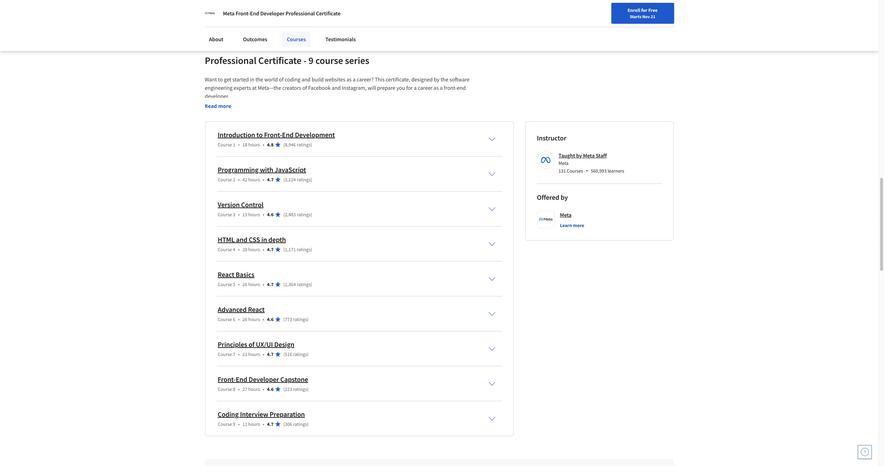 Task type: describe. For each thing, give the bounding box(es) containing it.
course 1 • 18 hours •
[[218, 142, 265, 148]]

• down programming with javascript at the left of page
[[263, 176, 265, 183]]

your
[[289, 11, 300, 18]]

experts
[[234, 84, 251, 91]]

introduction to front-end development link
[[218, 130, 335, 139]]

0 horizontal spatial end
[[236, 375, 247, 384]]

advanced react link
[[218, 305, 265, 314]]

-
[[304, 54, 307, 67]]

introduction
[[218, 130, 255, 139]]

6
[[233, 316, 236, 323]]

meta up the 131
[[559, 160, 569, 166]]

0 vertical spatial as
[[347, 76, 352, 83]]

course 8 • 27 hours •
[[218, 386, 265, 392]]

306
[[285, 421, 292, 427]]

4.7 for of
[[267, 351, 274, 358]]

0 horizontal spatial 9
[[233, 421, 236, 427]]

by inside want to get started in the world of coding and build websites as a career? this certificate, designed by the software engineering experts at meta—the creators of facebook and instagram, will prepare you for a career as a front-end developer. read more
[[434, 76, 440, 83]]

1
[[233, 142, 236, 148]]

4
[[233, 246, 236, 253]]

outcomes
[[243, 36, 268, 43]]

control
[[241, 200, 264, 209]]

review
[[332, 11, 348, 18]]

principles
[[218, 340, 247, 349]]

career
[[418, 84, 433, 91]]

programming with javascript
[[218, 165, 306, 174]]

html and css in depth
[[218, 235, 286, 244]]

• right 7
[[238, 351, 240, 358]]

( for introduction to front-end development
[[284, 142, 285, 148]]

by for taught by meta staff meta 131 courses • 560,993 learners
[[577, 152, 583, 159]]

223
[[285, 386, 292, 392]]

8
[[233, 386, 236, 392]]

coding
[[285, 76, 301, 83]]

started
[[233, 76, 249, 83]]

course 9 • 11 hours •
[[218, 421, 265, 427]]

and right media
[[274, 11, 283, 18]]

staff
[[596, 152, 607, 159]]

course 5 • 26 hours •
[[218, 281, 265, 288]]

42
[[243, 176, 248, 183]]

offered
[[537, 193, 560, 202]]

( 8,946 ratings )
[[284, 142, 313, 148]]

hours for end
[[249, 386, 260, 392]]

1 horizontal spatial a
[[414, 84, 417, 91]]

version control link
[[218, 200, 264, 209]]

ratings for version control
[[297, 211, 311, 218]]

advanced
[[218, 305, 247, 314]]

0 horizontal spatial certificate
[[259, 54, 302, 67]]

websites
[[325, 76, 346, 83]]

end
[[457, 84, 466, 91]]

social
[[243, 11, 257, 18]]

( for react basics
[[284, 281, 285, 288]]

hours for of
[[249, 351, 260, 358]]

• right 1
[[238, 142, 240, 148]]

1 horizontal spatial of
[[279, 76, 284, 83]]

offered by
[[537, 193, 569, 202]]

career?
[[357, 76, 374, 83]]

• left 11
[[238, 421, 240, 427]]

11
[[243, 421, 248, 427]]

hours for react
[[249, 316, 260, 323]]

560,993
[[591, 168, 607, 174]]

coding
[[218, 410, 239, 419]]

course for react basics
[[218, 281, 232, 288]]

and up course 4 • 28 hours •
[[236, 235, 248, 244]]

outcomes link
[[239, 31, 272, 47]]

world
[[265, 76, 278, 83]]

learn
[[561, 222, 573, 229]]

4.7 for with
[[267, 176, 274, 183]]

ratings for front-end developer capstone
[[293, 386, 307, 392]]

ux/ui
[[256, 340, 273, 349]]

• right 6
[[238, 316, 240, 323]]

• left 4.8
[[263, 142, 265, 148]]

4.8
[[267, 142, 274, 148]]

2,483
[[285, 211, 296, 218]]

( for programming with javascript
[[284, 176, 285, 183]]

ratings for principles of ux/ui design
[[293, 351, 307, 358]]

certificate,
[[386, 76, 411, 83]]

hours for control
[[249, 211, 260, 218]]

4.6 for control
[[267, 211, 274, 218]]

course 4 • 28 hours •
[[218, 246, 265, 253]]

course 3 • 13 hours •
[[218, 211, 265, 218]]

course 6 • 26 hours •
[[218, 316, 265, 323]]

coding interview preparation link
[[218, 410, 305, 419]]

( 1,364 ratings )
[[284, 281, 313, 288]]

designed
[[412, 76, 433, 83]]

taught
[[559, 152, 576, 159]]

series
[[345, 54, 370, 67]]

0 vertical spatial courses
[[287, 36, 306, 43]]

css
[[249, 235, 260, 244]]

principles of ux/ui design
[[218, 340, 295, 349]]

• right 2
[[238, 176, 240, 183]]

taught by meta staff meta 131 courses • 560,993 learners
[[559, 152, 625, 175]]

1 horizontal spatial end
[[250, 10, 259, 17]]

1 horizontal spatial react
[[248, 305, 265, 314]]

and left the build
[[302, 76, 311, 83]]

1,171
[[285, 246, 296, 253]]

coursera career certificate image
[[543, 0, 659, 39]]

• down front-end developer capstone link
[[263, 386, 265, 392]]

get
[[224, 76, 231, 83]]

to for want
[[218, 76, 223, 83]]

) for front-end developer capstone
[[307, 386, 309, 392]]

react basics link
[[218, 270, 255, 279]]

want to get started in the world of coding and build websites as a career? this certificate, designed by the software engineering experts at meta—the creators of facebook and instagram, will prepare you for a career as a front-end developer. read more
[[205, 76, 471, 109]]

interview
[[240, 410, 269, 419]]

course for principles of ux/ui design
[[218, 351, 232, 358]]

) for advanced react
[[307, 316, 309, 323]]

( for front-end developer capstone
[[284, 386, 285, 392]]

26 for react
[[243, 316, 248, 323]]

course 2 • 42 hours •
[[218, 176, 265, 183]]

) for coding interview preparation
[[307, 421, 309, 427]]

773
[[285, 316, 292, 323]]

instructor
[[537, 133, 567, 142]]

4.7 for and
[[267, 246, 274, 253]]

0 vertical spatial developer
[[261, 10, 285, 17]]

• inside taught by meta staff meta 131 courses • 560,993 learners
[[587, 167, 589, 175]]

ratings for html and css in depth
[[297, 246, 311, 253]]

courses link
[[283, 31, 310, 47]]

1 horizontal spatial in
[[262, 235, 267, 244]]

( for html and css in depth
[[284, 246, 285, 253]]

course for coding interview preparation
[[218, 421, 232, 427]]

performance
[[301, 11, 331, 18]]

meta left "on"
[[223, 10, 235, 17]]

about link
[[205, 31, 228, 47]]

7
[[233, 351, 236, 358]]

27
[[243, 386, 248, 392]]

you
[[397, 84, 406, 91]]



Task type: vqa. For each thing, say whether or not it's contained in the screenshot.
) associated with React Basics
yes



Task type: locate. For each thing, give the bounding box(es) containing it.
a left front-
[[440, 84, 443, 91]]

2 vertical spatial front-
[[218, 375, 236, 384]]

as up instagram,
[[347, 76, 352, 83]]

media
[[258, 11, 272, 18]]

5 4.7 from the top
[[267, 421, 274, 427]]

• left 1,364
[[263, 281, 265, 288]]

2 course from the top
[[218, 176, 232, 183]]

ratings right 516
[[293, 351, 307, 358]]

1 26 from the top
[[243, 281, 248, 288]]

2 horizontal spatial a
[[440, 84, 443, 91]]

26 down the advanced react link
[[243, 316, 248, 323]]

ratings
[[297, 142, 311, 148], [297, 176, 311, 183], [297, 211, 311, 218], [297, 246, 311, 253], [297, 281, 311, 288], [293, 316, 307, 323], [293, 351, 307, 358], [293, 386, 307, 392], [293, 421, 307, 427]]

courses up -
[[287, 36, 306, 43]]

react basics
[[218, 270, 255, 279]]

13
[[243, 211, 248, 218]]

react up 5
[[218, 270, 235, 279]]

1 vertical spatial developer
[[249, 375, 279, 384]]

certificate up world
[[259, 54, 302, 67]]

front- right it
[[236, 10, 250, 17]]

read more button
[[205, 102, 231, 110]]

• right 5
[[238, 281, 240, 288]]

) for principles of ux/ui design
[[307, 351, 309, 358]]

8 course from the top
[[218, 386, 232, 392]]

starts
[[630, 14, 642, 19]]

4.6 for react
[[267, 316, 274, 323]]

0 horizontal spatial 21
[[243, 351, 248, 358]]

( 773 ratings )
[[284, 316, 309, 323]]

by inside taught by meta staff meta 131 courses • 560,993 learners
[[577, 152, 583, 159]]

hours for to
[[249, 142, 260, 148]]

in up at
[[250, 76, 255, 83]]

ratings right 1,364
[[297, 281, 311, 288]]

it
[[231, 11, 235, 18]]

course left '3'
[[218, 211, 232, 218]]

0 horizontal spatial for
[[407, 84, 413, 91]]

28
[[243, 246, 248, 253]]

5 hours from the top
[[249, 281, 260, 288]]

( for principles of ux/ui design
[[284, 351, 285, 358]]

front-end developer capstone link
[[218, 375, 308, 384]]

1 vertical spatial end
[[282, 130, 294, 139]]

2 4.7 from the top
[[267, 246, 274, 253]]

9 hours from the top
[[249, 421, 260, 427]]

21
[[651, 14, 656, 19], [243, 351, 248, 358]]

more inside button
[[574, 222, 585, 229]]

1 4.7 from the top
[[267, 176, 274, 183]]

5 ( from the top
[[284, 281, 285, 288]]

1 vertical spatial react
[[248, 305, 265, 314]]

hours down basics
[[249, 281, 260, 288]]

0 horizontal spatial in
[[250, 76, 255, 83]]

advanced react
[[218, 305, 265, 314]]

in inside want to get started in the world of coding and build websites as a career? this certificate, designed by the software engineering experts at meta—the creators of facebook and instagram, will prepare you for a career as a front-end developer. read more
[[250, 76, 255, 83]]

( for advanced react
[[284, 316, 285, 323]]

1 the from the left
[[256, 76, 263, 83]]

courses inside taught by meta staff meta 131 courses • 560,993 learners
[[567, 168, 584, 174]]

1 vertical spatial front-
[[264, 130, 282, 139]]

4.7 down depth
[[267, 246, 274, 253]]

0 vertical spatial 21
[[651, 14, 656, 19]]

2 vertical spatial in
[[262, 235, 267, 244]]

• down advanced react
[[263, 316, 265, 323]]

ratings right 1,171
[[297, 246, 311, 253]]

0 vertical spatial certificate
[[316, 10, 341, 17]]

• down html and css in depth
[[263, 246, 265, 253]]

) down development
[[311, 142, 313, 148]]

html
[[218, 235, 235, 244]]

0 vertical spatial in
[[284, 11, 288, 18]]

2 horizontal spatial of
[[303, 84, 307, 91]]

to left get
[[218, 76, 223, 83]]

certificate
[[316, 10, 341, 17], [259, 54, 302, 67]]

course for introduction to front-end development
[[218, 142, 232, 148]]

1 vertical spatial in
[[250, 76, 255, 83]]

learn more
[[561, 222, 585, 229]]

• down ux/ui
[[263, 351, 265, 358]]

) for introduction to front-end development
[[311, 142, 313, 148]]

0 horizontal spatial as
[[347, 76, 352, 83]]

1 vertical spatial 9
[[233, 421, 236, 427]]

react
[[218, 270, 235, 279], [248, 305, 265, 314]]

hours for with
[[249, 176, 260, 183]]

more
[[218, 103, 231, 109], [574, 222, 585, 229]]

hours right 42
[[249, 176, 260, 183]]

0 horizontal spatial more
[[218, 103, 231, 109]]

) for html and css in depth
[[311, 246, 313, 253]]

front- up 8
[[218, 375, 236, 384]]

developer left your
[[261, 10, 285, 17]]

engineering
[[205, 84, 233, 91]]

1 vertical spatial more
[[574, 222, 585, 229]]

ratings right 3,124
[[297, 176, 311, 183]]

2 the from the left
[[441, 76, 449, 83]]

( 2,483 ratings )
[[284, 211, 313, 218]]

1 horizontal spatial as
[[434, 84, 439, 91]]

0 vertical spatial by
[[434, 76, 440, 83]]

( for coding interview preparation
[[284, 421, 285, 427]]

) right 1,364
[[311, 281, 313, 288]]

1 4.6 from the top
[[267, 211, 274, 218]]

certificate up testimonials
[[316, 10, 341, 17]]

3 course from the top
[[218, 211, 232, 218]]

6 course from the top
[[218, 316, 232, 323]]

1 vertical spatial of
[[303, 84, 307, 91]]

a up instagram,
[[353, 76, 356, 83]]

0 horizontal spatial by
[[434, 76, 440, 83]]

at
[[252, 84, 257, 91]]

and down websites
[[332, 84, 341, 91]]

will
[[368, 84, 376, 91]]

hours
[[249, 142, 260, 148], [249, 176, 260, 183], [249, 211, 260, 218], [249, 246, 260, 253], [249, 281, 260, 288], [249, 316, 260, 323], [249, 351, 260, 358], [249, 386, 260, 392], [249, 421, 260, 427]]

coding interview preparation
[[218, 410, 305, 419]]

hours down principles of ux/ui design
[[249, 351, 260, 358]]

1 horizontal spatial professional
[[286, 10, 315, 17]]

) for react basics
[[311, 281, 313, 288]]

8 ( from the top
[[284, 386, 285, 392]]

read
[[205, 103, 217, 109]]

9 left 11
[[233, 421, 236, 427]]

26 down basics
[[243, 281, 248, 288]]

professional up get
[[205, 54, 257, 67]]

0 vertical spatial for
[[642, 7, 648, 13]]

21 right 7
[[243, 351, 248, 358]]

in right "css"
[[262, 235, 267, 244]]

0 horizontal spatial professional
[[205, 54, 257, 67]]

6 hours from the top
[[249, 316, 260, 323]]

meta front-end developer professional certificate
[[223, 10, 341, 17]]

by right taught
[[577, 152, 583, 159]]

meta—the
[[258, 84, 281, 91]]

• right the "4"
[[238, 246, 240, 253]]

2 vertical spatial of
[[249, 340, 255, 349]]

0 vertical spatial 9
[[309, 54, 314, 67]]

1 horizontal spatial to
[[257, 130, 263, 139]]

4.6 down front-end developer capstone link
[[267, 386, 274, 392]]

ratings for advanced react
[[293, 316, 307, 323]]

end up course 8 • 27 hours •
[[236, 375, 247, 384]]

0 vertical spatial 26
[[243, 281, 248, 288]]

learn more button
[[561, 222, 585, 229]]

ratings right 8,946
[[297, 142, 311, 148]]

build
[[312, 76, 324, 83]]

end up 8,946
[[282, 130, 294, 139]]

capstone
[[281, 375, 308, 384]]

1 horizontal spatial for
[[642, 7, 648, 13]]

3 4.6 from the top
[[267, 386, 274, 392]]

4.6 for end
[[267, 386, 274, 392]]

1,364
[[285, 281, 296, 288]]

programming with javascript link
[[218, 165, 306, 174]]

ratings for react basics
[[297, 281, 311, 288]]

4 ( from the top
[[284, 246, 285, 253]]

) right 306
[[307, 421, 309, 427]]

2 horizontal spatial in
[[284, 11, 288, 18]]

131
[[559, 168, 566, 174]]

course
[[218, 142, 232, 148], [218, 176, 232, 183], [218, 211, 232, 218], [218, 246, 232, 253], [218, 281, 232, 288], [218, 316, 232, 323], [218, 351, 232, 358], [218, 386, 232, 392], [218, 421, 232, 427]]

3 ( from the top
[[284, 211, 285, 218]]

) right 1,171
[[311, 246, 313, 253]]

0 vertical spatial more
[[218, 103, 231, 109]]

course for advanced react
[[218, 316, 232, 323]]

course down coding
[[218, 421, 232, 427]]

21 inside enroll for free starts nov 21
[[651, 14, 656, 19]]

front- up 4.8
[[264, 130, 282, 139]]

for inside want to get started in the world of coding and build websites as a career? this certificate, designed by the software engineering experts at meta—the creators of facebook and instagram, will prepare you for a career as a front-end developer. read more
[[407, 84, 413, 91]]

4.6 left 2,483
[[267, 211, 274, 218]]

more right learn
[[574, 222, 585, 229]]

0 horizontal spatial of
[[249, 340, 255, 349]]

26 for basics
[[243, 281, 248, 288]]

4.7 for basics
[[267, 281, 274, 288]]

for inside enroll for free starts nov 21
[[642, 7, 648, 13]]

1 vertical spatial 4.6
[[267, 316, 274, 323]]

for right you
[[407, 84, 413, 91]]

4 hours from the top
[[249, 246, 260, 253]]

) for version control
[[311, 211, 313, 218]]

4.7 down ux/ui
[[267, 351, 274, 358]]

4.7 left 1,364
[[267, 281, 274, 288]]

course left 8
[[218, 386, 232, 392]]

1 horizontal spatial certificate
[[316, 10, 341, 17]]

hours for basics
[[249, 281, 260, 288]]

in left your
[[284, 11, 288, 18]]

• down control
[[263, 211, 265, 218]]

ratings for introduction to front-end development
[[297, 142, 311, 148]]

testimonials
[[326, 36, 356, 43]]

1 ( from the top
[[284, 142, 285, 148]]

• right 8
[[238, 386, 240, 392]]

developer
[[261, 10, 285, 17], [249, 375, 279, 384]]

the up front-
[[441, 76, 449, 83]]

5
[[233, 281, 236, 288]]

4.7 down with
[[267, 176, 274, 183]]

instagram,
[[342, 84, 367, 91]]

hours right 27
[[249, 386, 260, 392]]

0 vertical spatial to
[[218, 76, 223, 83]]

more down developer.
[[218, 103, 231, 109]]

2 hours from the top
[[249, 176, 260, 183]]

1 vertical spatial professional
[[205, 54, 257, 67]]

7 hours from the top
[[249, 351, 260, 358]]

meta image
[[205, 8, 215, 18]]

hours right 18
[[249, 142, 260, 148]]

9 course from the top
[[218, 421, 232, 427]]

principles of ux/ui design link
[[218, 340, 295, 349]]

course left 1
[[218, 142, 232, 148]]

0 vertical spatial professional
[[286, 10, 315, 17]]

by right offered
[[561, 193, 569, 202]]

1 vertical spatial certificate
[[259, 54, 302, 67]]

0 horizontal spatial a
[[353, 76, 356, 83]]

26
[[243, 281, 248, 288], [243, 316, 248, 323]]

4.7 for interview
[[267, 421, 274, 427]]

course left 2
[[218, 176, 232, 183]]

course left 7
[[218, 351, 232, 358]]

5 course from the top
[[218, 281, 232, 288]]

to up course 1 • 18 hours •
[[257, 130, 263, 139]]

( 516 ratings )
[[284, 351, 309, 358]]

1 horizontal spatial 9
[[309, 54, 314, 67]]

prepare
[[377, 84, 396, 91]]

4.7
[[267, 176, 274, 183], [267, 246, 274, 253], [267, 281, 274, 288], [267, 351, 274, 358], [267, 421, 274, 427]]

1 horizontal spatial by
[[561, 193, 569, 202]]

free
[[649, 7, 658, 13]]

meta link
[[561, 211, 572, 219]]

2 ( from the top
[[284, 176, 285, 183]]

• right '3'
[[238, 211, 240, 218]]

2 vertical spatial end
[[236, 375, 247, 384]]

in
[[284, 11, 288, 18], [250, 76, 255, 83], [262, 235, 267, 244]]

ratings for programming with javascript
[[297, 176, 311, 183]]

) right 3,124
[[311, 176, 313, 183]]

course for front-end developer capstone
[[218, 386, 232, 392]]

meta up learn
[[561, 211, 572, 218]]

hours for and
[[249, 246, 260, 253]]

) right 773 on the left
[[307, 316, 309, 323]]

of right world
[[279, 76, 284, 83]]

introduction to front-end development
[[218, 130, 335, 139]]

4 course from the top
[[218, 246, 232, 253]]

4.7 down coding interview preparation
[[267, 421, 274, 427]]

4 4.7 from the top
[[267, 351, 274, 358]]

professional
[[286, 10, 315, 17], [205, 54, 257, 67]]

0 vertical spatial 4.6
[[267, 211, 274, 218]]

1 vertical spatial 21
[[243, 351, 248, 358]]

9 ( from the top
[[284, 421, 285, 427]]

7 ( from the top
[[284, 351, 285, 358]]

4.6 left 773 on the left
[[267, 316, 274, 323]]

7 course from the top
[[218, 351, 232, 358]]

course left the "4"
[[218, 246, 232, 253]]

nov
[[643, 14, 651, 19]]

0 horizontal spatial the
[[256, 76, 263, 83]]

course for html and css in depth
[[218, 246, 232, 253]]

2 horizontal spatial by
[[577, 152, 583, 159]]

to inside want to get started in the world of coding and build websites as a career? this certificate, designed by the software engineering experts at meta—the creators of facebook and instagram, will prepare you for a career as a front-end developer. read more
[[218, 76, 223, 83]]

developer up course 8 • 27 hours •
[[249, 375, 279, 384]]

ratings for coding interview preparation
[[293, 421, 307, 427]]

professional certificate - 9 course series
[[205, 54, 370, 67]]

2 vertical spatial by
[[561, 193, 569, 202]]

programming
[[218, 165, 259, 174]]

0 horizontal spatial to
[[218, 76, 223, 83]]

( 223 ratings )
[[284, 386, 309, 392]]

6 ( from the top
[[284, 316, 285, 323]]

1 horizontal spatial the
[[441, 76, 449, 83]]

of right 'creators'
[[303, 84, 307, 91]]

1 vertical spatial courses
[[567, 168, 584, 174]]

) right 2,483
[[311, 211, 313, 218]]

1 vertical spatial to
[[257, 130, 263, 139]]

more inside want to get started in the world of coding and build websites as a career? this certificate, designed by the software engineering experts at meta—the creators of facebook and instagram, will prepare you for a career as a front-end developer. read more
[[218, 103, 231, 109]]

( 3,124 ratings )
[[284, 176, 313, 183]]

0 vertical spatial end
[[250, 10, 259, 17]]

2 4.6 from the top
[[267, 316, 274, 323]]

) down capstone
[[307, 386, 309, 392]]

about
[[209, 36, 224, 43]]

of left ux/ui
[[249, 340, 255, 349]]

course for programming with javascript
[[218, 176, 232, 183]]

1 vertical spatial as
[[434, 84, 439, 91]]

for up nov
[[642, 7, 648, 13]]

meta left staff
[[584, 152, 595, 159]]

taught by meta staff image
[[539, 152, 554, 168]]

1 horizontal spatial 21
[[651, 14, 656, 19]]

1 horizontal spatial courses
[[567, 168, 584, 174]]

design
[[275, 340, 295, 349]]

2 vertical spatial 4.6
[[267, 386, 274, 392]]

depth
[[269, 235, 286, 244]]

1 horizontal spatial more
[[574, 222, 585, 229]]

to for introduction
[[257, 130, 263, 139]]

2 26 from the top
[[243, 316, 248, 323]]

hours for interview
[[249, 421, 260, 427]]

3 4.7 from the top
[[267, 281, 274, 288]]

this
[[375, 76, 385, 83]]

• down coding interview preparation
[[263, 421, 265, 427]]

course for version control
[[218, 211, 232, 218]]

1 vertical spatial by
[[577, 152, 583, 159]]

hours down advanced react
[[249, 316, 260, 323]]

0 horizontal spatial react
[[218, 270, 235, 279]]

taught by meta staff link
[[559, 152, 607, 159]]

) for programming with javascript
[[311, 176, 313, 183]]

help center image
[[862, 448, 870, 456]]

testimonials link
[[322, 31, 360, 47]]

1 vertical spatial for
[[407, 84, 413, 91]]

ratings right 773 on the left
[[293, 316, 307, 323]]

( for version control
[[284, 211, 285, 218]]

0 vertical spatial react
[[218, 270, 235, 279]]

ratings right 2,483
[[297, 211, 311, 218]]

creators
[[283, 84, 302, 91]]

hours right 28
[[249, 246, 260, 253]]

8,946
[[285, 142, 296, 148]]

2 horizontal spatial end
[[282, 130, 294, 139]]

0 vertical spatial of
[[279, 76, 284, 83]]

basics
[[236, 270, 255, 279]]

end right "on"
[[250, 10, 259, 17]]

by for offered by
[[561, 193, 569, 202]]

1 hours from the top
[[249, 142, 260, 148]]

0 horizontal spatial courses
[[287, 36, 306, 43]]

courses right the 131
[[567, 168, 584, 174]]

1 course from the top
[[218, 142, 232, 148]]

by right the designed
[[434, 76, 440, 83]]

by
[[434, 76, 440, 83], [577, 152, 583, 159], [561, 193, 569, 202]]

ratings right 306
[[293, 421, 307, 427]]

react up course 6 • 26 hours •
[[248, 305, 265, 314]]

None search field
[[100, 4, 267, 18]]

18
[[243, 142, 248, 148]]

1 vertical spatial 26
[[243, 316, 248, 323]]

0 vertical spatial front-
[[236, 10, 250, 17]]

8 hours from the top
[[249, 386, 260, 392]]

with
[[260, 165, 274, 174]]

3 hours from the top
[[249, 211, 260, 218]]

hours right '13'
[[249, 211, 260, 218]]



